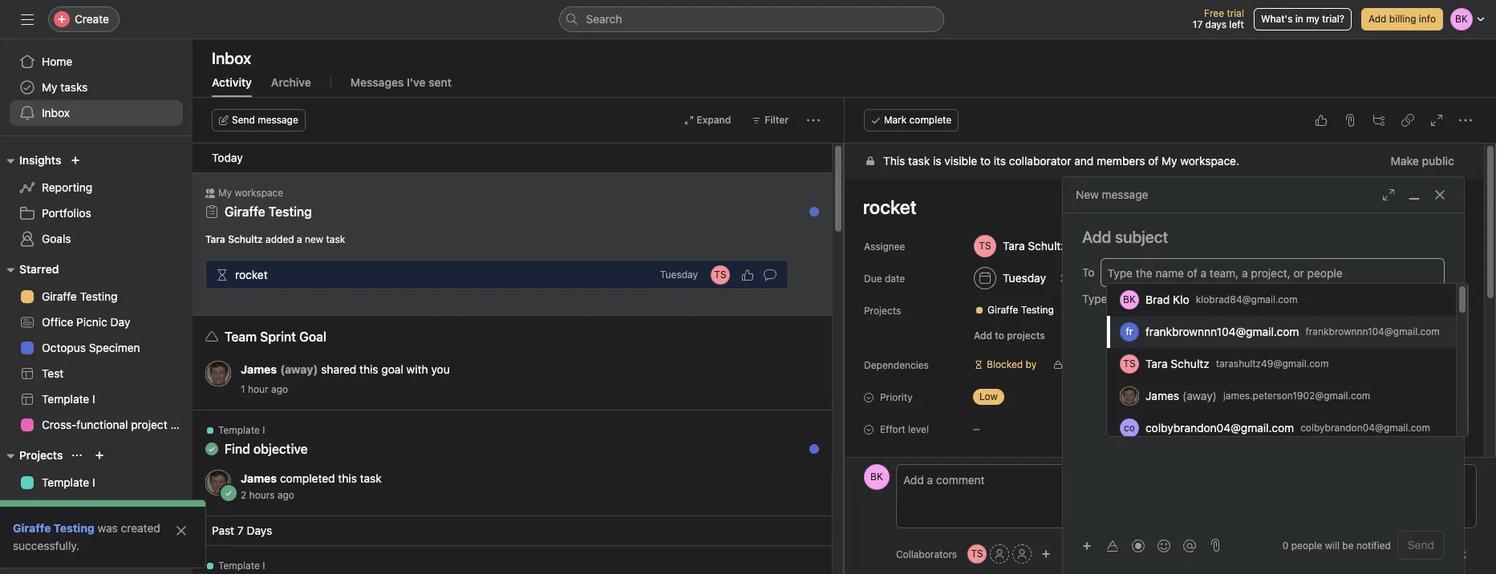 Task type: locate. For each thing, give the bounding box(es) containing it.
find objective
[[225, 442, 308, 456]]

office picnic day link
[[10, 310, 183, 335]]

giraffe testing link up picnic at the bottom left of page
[[10, 284, 183, 310]]

1 octopus from the top
[[42, 341, 86, 355]]

free
[[1204, 7, 1224, 19]]

james inside james (away) shared this goal with you 1 hour ago
[[241, 363, 277, 376]]

0 vertical spatial cross-
[[42, 418, 77, 432]]

james link up "hour"
[[241, 363, 277, 376]]

insert an object image
[[1082, 541, 1092, 551]]

ts inside rocket dialog
[[971, 548, 983, 560]]

billing
[[1389, 13, 1416, 25]]

0 vertical spatial ja
[[213, 367, 223, 379]]

task right the private
[[1100, 359, 1120, 371]]

1 vertical spatial ts
[[1123, 358, 1136, 370]]

i down new project or portfolio icon
[[92, 476, 95, 489]]

2 octopus from the top
[[42, 527, 86, 541]]

functional up new project or portfolio icon
[[76, 418, 128, 432]]

cross-functional project plan inside projects 'element'
[[42, 501, 192, 515]]

task
[[908, 154, 930, 168], [326, 233, 345, 245], [1100, 359, 1120, 371], [360, 472, 382, 485], [1444, 547, 1466, 561]]

this
[[359, 363, 378, 376], [338, 472, 357, 485]]

1 horizontal spatial colbybrandon04@gmail.com
[[1301, 422, 1430, 434]]

dependencies image
[[216, 268, 229, 281]]

1 horizontal spatial send
[[1408, 538, 1434, 552]]

1 vertical spatial priority
[[880, 456, 913, 468]]

add up blocked in the right of the page
[[974, 330, 992, 342]]

main content containing this task is visible to its collaborator and members of my workspace.
[[845, 144, 1484, 574]]

projects inside rocket dialog
[[864, 305, 901, 317]]

specimen inside projects 'element'
[[89, 527, 140, 541]]

1 vertical spatial — button
[[967, 450, 1063, 473]]

octopus inside projects 'element'
[[42, 527, 86, 541]]

task inside join task button
[[1444, 547, 1466, 561]]

0 vertical spatial close image
[[1434, 189, 1446, 201]]

1 down level
[[915, 456, 920, 468]]

portfolios
[[42, 206, 91, 220]]

octopus down office
[[42, 341, 86, 355]]

ja button
[[205, 361, 231, 387], [205, 470, 231, 496]]

record a video image
[[1132, 539, 1145, 552]]

0 vertical spatial ago
[[271, 383, 288, 395]]

1 cross-functional project plan from the top
[[42, 418, 192, 432]]

my inside 'global' element
[[42, 80, 57, 94]]

2 plan from the top
[[170, 501, 192, 515]]

octopus inside starred element
[[42, 341, 86, 355]]

0 horizontal spatial bk
[[870, 471, 883, 483]]

day
[[110, 315, 130, 329]]

0 vertical spatial cross-functional project plan
[[42, 418, 192, 432]]

testing up invite
[[54, 521, 94, 535]]

blocked
[[987, 359, 1023, 371]]

days
[[1205, 18, 1227, 30]]

template i
[[42, 392, 95, 406], [218, 424, 265, 436], [42, 476, 95, 489], [218, 560, 265, 572]]

ago inside james (away) shared this goal with you 1 hour ago
[[271, 383, 288, 395]]

1 vertical spatial specimen
[[89, 527, 140, 541]]

schultz left added
[[228, 233, 263, 245]]

main content inside rocket dialog
[[845, 144, 1484, 574]]

0 vertical spatial ts
[[714, 268, 727, 280]]

0 vertical spatial james
[[241, 363, 277, 376]]

1 vertical spatial project
[[131, 501, 167, 515]]

cross-functional project plan link down new project or portfolio icon
[[10, 496, 192, 521]]

new project or portfolio image
[[95, 451, 105, 460]]

plan
[[170, 418, 192, 432], [170, 501, 192, 515]]

projects element
[[0, 441, 193, 574]]

1 horizontal spatial 1
[[915, 456, 920, 468]]

0 vertical spatial james link
[[241, 363, 277, 376]]

expand popout to full screen image
[[1382, 189, 1395, 201]]

1 vertical spatial template i link
[[10, 470, 183, 496]]

this left goal
[[359, 363, 378, 376]]

cross-
[[42, 418, 77, 432], [42, 501, 77, 515]]

tara right private task
[[1146, 357, 1168, 371]]

ago right hours
[[277, 489, 294, 501]]

template i link down new project or portfolio icon
[[10, 470, 183, 496]]

0 vertical spatial add
[[1369, 13, 1387, 25]]

add subtask image
[[1373, 114, 1385, 127]]

octopus up invite
[[42, 527, 86, 541]]

giraffe up office
[[42, 290, 77, 303]]

functional up was
[[76, 501, 128, 515]]

toolbar
[[1076, 534, 1204, 557]]

info
[[1419, 13, 1436, 25]]

template i link down the test
[[10, 387, 183, 412]]

0 vertical spatial template i link
[[10, 387, 183, 412]]

(away) for james.peterson1902@gmail.com
[[1182, 389, 1217, 403]]

add to projects
[[974, 330, 1045, 342]]

2 vertical spatial my
[[218, 187, 232, 199]]

insights button
[[0, 151, 61, 170]]

2 project from the top
[[131, 501, 167, 515]]

1 cross-functional project plan link from the top
[[10, 412, 192, 438]]

0 vertical spatial bk
[[1123, 294, 1136, 306]]

2 cross- from the top
[[42, 501, 77, 515]]

0 vertical spatial projects
[[864, 305, 901, 317]]

testing up projects
[[1021, 304, 1054, 316]]

frankbrownnn104@gmail.com
[[1146, 325, 1299, 339], [1306, 326, 1440, 338]]

tara schultz button
[[967, 232, 1074, 261]]

1 vertical spatial projects
[[19, 448, 63, 462]]

schultz inside tara schultz dropdown button
[[1028, 239, 1067, 253]]

my left tasks
[[42, 80, 57, 94]]

task right completed at the bottom left of the page
[[360, 472, 382, 485]]

close image
[[1434, 189, 1446, 201], [175, 525, 188, 537]]

1 plan from the top
[[170, 418, 192, 432]]

schultz up clear due date image
[[1028, 239, 1067, 253]]

1 vertical spatial send
[[1408, 538, 1434, 552]]

giraffe testing up projects
[[988, 304, 1054, 316]]

ts right collaborators
[[971, 548, 983, 560]]

send
[[232, 114, 255, 126], [1408, 538, 1434, 552]]

(away)
[[280, 363, 318, 376], [1182, 389, 1217, 403]]

0 vertical spatial project
[[131, 418, 167, 432]]

2 horizontal spatial tara
[[1146, 357, 1168, 371]]

giraffe up 'add to projects' in the right of the page
[[988, 304, 1018, 316]]

i down the test link
[[92, 392, 95, 406]]

1 vertical spatial ts button
[[968, 545, 987, 564]]

priority down dependencies
[[880, 391, 913, 404]]

i up find objective
[[262, 424, 265, 436]]

2 octopus specimen from the top
[[42, 527, 140, 541]]

giraffe testing up office picnic day
[[42, 290, 118, 303]]

plan inside starred element
[[170, 418, 192, 432]]

1 horizontal spatial my
[[218, 187, 232, 199]]

giraffe testing link inside "main content"
[[968, 302, 1060, 318]]

add left "billing"
[[1369, 13, 1387, 25]]

schultz
[[228, 233, 263, 245], [1028, 239, 1067, 253], [1171, 357, 1210, 371]]

0 vertical spatial —
[[973, 424, 980, 434]]

effort level
[[880, 424, 929, 436]]

template inside starred element
[[42, 392, 89, 406]]

task right join
[[1444, 547, 1466, 561]]

1 horizontal spatial ts
[[971, 548, 983, 560]]

1 horizontal spatial tara
[[1003, 239, 1025, 253]]

tasks
[[60, 80, 88, 94]]

1 vertical spatial octopus specimen
[[42, 527, 140, 541]]

james link up hours
[[241, 472, 277, 485]]

octopus specimen link for picnic
[[10, 335, 183, 361]]

2 template i link from the top
[[10, 470, 183, 496]]

cross- inside starred element
[[42, 418, 77, 432]]

1 inside "main content"
[[915, 456, 920, 468]]

close image right created
[[175, 525, 188, 537]]

1 vertical spatial to
[[995, 330, 1004, 342]]

priority down the effort
[[880, 456, 913, 468]]

0 horizontal spatial send
[[232, 114, 255, 126]]

mark complete
[[884, 114, 952, 126]]

0 horizontal spatial 1
[[241, 383, 245, 395]]

—
[[973, 424, 980, 434], [973, 456, 980, 466]]

frankbrownnn104@gmail.com option
[[1107, 316, 1456, 348]]

james (away) james.peterson1902@gmail.com
[[1146, 389, 1370, 403]]

functional inside projects 'element'
[[76, 501, 128, 515]]

task for join
[[1444, 547, 1466, 561]]

0 vertical spatial to
[[980, 154, 991, 168]]

0 horizontal spatial this
[[338, 472, 357, 485]]

1 vertical spatial ago
[[277, 489, 294, 501]]

0 vertical spatial ja button
[[205, 361, 231, 387]]

0 horizontal spatial inbox
[[42, 106, 70, 120]]

of
[[1148, 154, 1159, 168]]

0 people will be notified
[[1283, 539, 1391, 552]]

0 vertical spatial priority
[[880, 391, 913, 404]]

2
[[241, 489, 246, 501]]

1 vertical spatial functional
[[76, 501, 128, 515]]

frankbrownnn104@gmail.com inside 'frankbrownnn104@gmail.com frankbrownnn104@gmail.com'
[[1306, 326, 1440, 338]]

1 priority from the top
[[880, 391, 913, 404]]

template down the past 7 days
[[218, 560, 260, 572]]

james for shared
[[241, 363, 277, 376]]

goals
[[42, 232, 71, 245]]

octopus specimen inside projects 'element'
[[42, 527, 140, 541]]

this inside james (away) shared this goal with you 1 hour ago
[[359, 363, 378, 376]]

completed
[[280, 472, 335, 485]]

0 likes. click to like this task image
[[1315, 114, 1328, 127], [741, 268, 754, 281]]

1 vertical spatial (away)
[[1182, 389, 1217, 403]]

0 vertical spatial — button
[[967, 418, 1063, 440]]

ja for 1st ja button from the bottom
[[213, 477, 223, 489]]

due
[[864, 273, 882, 285]]

(away) down tara schultz tarashultz49@gmail.com
[[1182, 389, 1217, 403]]

is
[[933, 154, 941, 168]]

2 functional from the top
[[76, 501, 128, 515]]

template inside projects 'element'
[[42, 476, 89, 489]]

2 cross-functional project plan from the top
[[42, 501, 192, 515]]

template i up find objective
[[218, 424, 265, 436]]

0 vertical spatial plan
[[170, 418, 192, 432]]

schultz for tara schultz
[[1028, 239, 1067, 253]]

1 vertical spatial cross-functional project plan
[[42, 501, 192, 515]]

public
[[1422, 154, 1454, 168]]

portfolios link
[[10, 201, 183, 226]]

giraffe inside starred element
[[42, 290, 77, 303]]

i
[[92, 392, 95, 406], [262, 424, 265, 436], [92, 476, 95, 489], [262, 560, 265, 572]]

2 octopus specimen link from the top
[[10, 521, 183, 547]]

(away) down sprint goal
[[280, 363, 318, 376]]

assignee
[[864, 241, 905, 253]]

cross-functional project plan up was
[[42, 501, 192, 515]]

giraffe testing link
[[225, 205, 312, 219], [10, 284, 183, 310], [968, 302, 1060, 318], [13, 521, 94, 535]]

1 horizontal spatial inbox
[[212, 49, 251, 67]]

template down the test
[[42, 392, 89, 406]]

1 vertical spatial bk
[[870, 471, 883, 483]]

1 octopus specimen from the top
[[42, 341, 140, 355]]

schultz down klo
[[1171, 357, 1210, 371]]

specimen inside starred element
[[89, 341, 140, 355]]

(away) inside james (away) shared this goal with you 1 hour ago
[[280, 363, 318, 376]]

my right of
[[1162, 154, 1177, 168]]

send message
[[232, 114, 298, 126]]

tara up tuesday dropdown button
[[1003, 239, 1025, 253]]

0 vertical spatial cross-functional project plan link
[[10, 412, 192, 438]]

1 horizontal spatial add
[[1369, 13, 1387, 25]]

tara schultz added a new task
[[205, 233, 345, 245]]

1 vertical spatial 1
[[915, 456, 920, 468]]

bk down priority 1 at the right bottom
[[870, 471, 883, 483]]

0 vertical spatial functional
[[76, 418, 128, 432]]

octopus
[[42, 341, 86, 355], [42, 527, 86, 541]]

1 vertical spatial james link
[[241, 472, 277, 485]]

testing up a on the top left of page
[[268, 205, 312, 219]]

1 vertical spatial —
[[973, 456, 980, 466]]

1 horizontal spatial projects
[[864, 305, 901, 317]]

workspace
[[235, 187, 283, 199]]

bk inside button
[[870, 471, 883, 483]]

added
[[266, 233, 294, 245]]

0 vertical spatial send
[[232, 114, 255, 126]]

successfully.
[[13, 539, 79, 553]]

2 vertical spatial ja
[[213, 477, 223, 489]]

this right completed at the bottom left of the page
[[338, 472, 357, 485]]

my left workspace
[[218, 187, 232, 199]]

0 vertical spatial my
[[42, 80, 57, 94]]

to left its
[[980, 154, 991, 168]]

ja button left "hour"
[[205, 361, 231, 387]]

0 horizontal spatial add
[[974, 330, 992, 342]]

Add subject text field
[[1063, 226, 1464, 249]]

1 template i link from the top
[[10, 387, 183, 412]]

ts down fr
[[1123, 358, 1136, 370]]

1 horizontal spatial (away)
[[1182, 389, 1217, 403]]

tara for tara schultz tarashultz49@gmail.com
[[1146, 357, 1168, 371]]

dialog containing new message
[[1063, 177, 1464, 574]]

testing up office picnic day link
[[80, 290, 118, 303]]

add or remove collaborators image
[[1041, 550, 1051, 559]]

testing inside "main content"
[[1021, 304, 1054, 316]]

1 left "hour"
[[241, 383, 245, 395]]

james inside the james completed this task 2 hours ago
[[241, 472, 277, 485]]

search
[[586, 12, 622, 26]]

ts button right collaborators
[[968, 545, 987, 564]]

octopus specimen down picnic at the bottom left of page
[[42, 341, 140, 355]]

0 horizontal spatial ts
[[714, 268, 727, 280]]

1 vertical spatial octopus specimen link
[[10, 521, 183, 547]]

template i inside projects 'element'
[[42, 476, 95, 489]]

filter button
[[745, 109, 796, 132]]

home
[[42, 55, 72, 68]]

tara for tara schultz added a new task
[[205, 233, 225, 245]]

1 vertical spatial cross-
[[42, 501, 77, 515]]

1 vertical spatial octopus
[[42, 527, 86, 541]]

low
[[980, 391, 998, 403]]

1 vertical spatial 0 likes. click to like this task image
[[741, 268, 754, 281]]

collaborator
[[1009, 154, 1071, 168]]

my
[[1306, 13, 1320, 25]]

0 likes. click to like this task image left attachments: add a file to this task, rocket icon
[[1315, 114, 1328, 127]]

1 horizontal spatial frankbrownnn104@gmail.com
[[1306, 326, 1440, 338]]

giraffe inside "main content"
[[988, 304, 1018, 316]]

blocked by
[[987, 359, 1037, 371]]

shared
[[321, 363, 356, 376]]

0 horizontal spatial schultz
[[228, 233, 263, 245]]

insights element
[[0, 146, 193, 255]]

to left projects
[[995, 330, 1004, 342]]

functional inside starred element
[[76, 418, 128, 432]]

octopus specimen inside starred element
[[42, 341, 140, 355]]

0 vertical spatial this
[[359, 363, 378, 376]]

1 horizontal spatial schultz
[[1028, 239, 1067, 253]]

james.peterson1902@gmail.com
[[1223, 390, 1370, 402]]

add inside "button"
[[974, 330, 992, 342]]

1 vertical spatial close image
[[175, 525, 188, 537]]

priority 1
[[880, 456, 920, 468]]

project down the test link
[[131, 418, 167, 432]]

0 likes. click to like this task image left 0 comments icon
[[741, 268, 754, 281]]

bk button
[[864, 464, 890, 490]]

my inside "main content"
[[1162, 154, 1177, 168]]

0 horizontal spatial my
[[42, 80, 57, 94]]

giraffe testing link up 'add to projects' in the right of the page
[[968, 302, 1060, 318]]

created
[[121, 521, 160, 535]]

0 horizontal spatial to
[[980, 154, 991, 168]]

cross- up was created successfully.
[[42, 501, 77, 515]]

2 priority from the top
[[880, 456, 913, 468]]

1 vertical spatial james
[[1146, 389, 1179, 403]]

bk left brad
[[1123, 294, 1136, 306]]

inbox
[[212, 49, 251, 67], [42, 106, 70, 120]]

more actions for this task image
[[1459, 114, 1472, 127]]

send inside dialog
[[1408, 538, 1434, 552]]

0 vertical spatial inbox
[[212, 49, 251, 67]]

1 vertical spatial my
[[1162, 154, 1177, 168]]

2 cross-functional project plan link from the top
[[10, 496, 192, 521]]

1 cross- from the top
[[42, 418, 77, 432]]

cross-functional project plan
[[42, 418, 192, 432], [42, 501, 192, 515]]

inbox down my tasks
[[42, 106, 70, 120]]

1 functional from the top
[[76, 418, 128, 432]]

formatting image
[[1106, 539, 1119, 552]]

17
[[1193, 18, 1203, 30]]

ts right tuesday button
[[714, 268, 727, 280]]

project inside starred element
[[131, 418, 167, 432]]

tara up the "dependencies" icon
[[205, 233, 225, 245]]

send right notified at the bottom right of the page
[[1408, 538, 1434, 552]]

dialog
[[1063, 177, 1464, 574]]

projects left show options, current sort, top image
[[19, 448, 63, 462]]

hour
[[248, 383, 268, 395]]

functional
[[76, 418, 128, 432], [76, 501, 128, 515]]

specimen for picnic
[[89, 341, 140, 355]]

octopus specimen for picnic
[[42, 341, 140, 355]]

my for my workspace
[[218, 187, 232, 199]]

2 vertical spatial ts
[[971, 548, 983, 560]]

0 horizontal spatial tara
[[205, 233, 225, 245]]

Task Name text field
[[853, 189, 1465, 225]]

0 vertical spatial specimen
[[89, 341, 140, 355]]

search list box
[[559, 6, 944, 32]]

1 vertical spatial plan
[[170, 501, 192, 515]]

colbybrandon04@gmail.com down james.peterson1902@gmail.com
[[1301, 422, 1430, 434]]

0 vertical spatial (away)
[[280, 363, 318, 376]]

ja button left 2
[[205, 470, 231, 496]]

octopus specimen up invite
[[42, 527, 140, 541]]

project inside 'element'
[[131, 501, 167, 515]]

1 horizontal spatial ts button
[[968, 545, 987, 564]]

ts for ts button to the bottom
[[971, 548, 983, 560]]

what's in my trial?
[[1261, 13, 1344, 25]]

1 specimen from the top
[[89, 341, 140, 355]]

projects down due date at the top of the page
[[864, 305, 901, 317]]

1 vertical spatial ja
[[1124, 390, 1135, 402]]

1 horizontal spatial this
[[359, 363, 378, 376]]

template i down the test
[[42, 392, 95, 406]]

2 specimen from the top
[[89, 527, 140, 541]]

inbox up 'activity' on the left top
[[212, 49, 251, 67]]

2 ja button from the top
[[205, 470, 231, 496]]

ts button right tuesday button
[[711, 265, 730, 284]]

0 horizontal spatial (away)
[[280, 363, 318, 376]]

1 vertical spatial cross-functional project plan link
[[10, 496, 192, 521]]

giraffe down my workspace
[[225, 205, 265, 219]]

tara inside tara schultz dropdown button
[[1003, 239, 1025, 253]]

1 vertical spatial inbox
[[42, 106, 70, 120]]

join task button
[[1392, 540, 1477, 569]]

priority for priority
[[880, 391, 913, 404]]

sprint goal
[[260, 330, 326, 344]]

1 horizontal spatial to
[[995, 330, 1004, 342]]

cross-functional project plan link
[[10, 412, 192, 438], [10, 496, 192, 521]]

1 project from the top
[[131, 418, 167, 432]]

free trial 17 days left
[[1193, 7, 1244, 30]]

task left is
[[908, 154, 930, 168]]

ts button
[[711, 265, 730, 284], [968, 545, 987, 564]]

cross-functional project plan up new project or portfolio icon
[[42, 418, 192, 432]]

tara schultz tarashultz49@gmail.com
[[1146, 357, 1329, 371]]

cross-functional project plan link up new project or portfolio icon
[[10, 412, 192, 438]]

1 octopus specimen link from the top
[[10, 335, 183, 361]]

be
[[1342, 539, 1354, 552]]

cross- up show options, current sort, top image
[[42, 418, 77, 432]]

2 vertical spatial james
[[241, 472, 277, 485]]

template down show options, current sort, top image
[[42, 476, 89, 489]]

archive link
[[271, 75, 311, 97]]

projects button
[[0, 446, 63, 465]]

ja
[[213, 367, 223, 379], [1124, 390, 1135, 402], [213, 477, 223, 489]]

1 vertical spatial ja button
[[205, 470, 231, 496]]

clear due date image
[[1060, 274, 1069, 283]]

task for private
[[1100, 359, 1120, 371]]

james link
[[241, 363, 277, 376], [241, 472, 277, 485]]

0 vertical spatial 1
[[241, 383, 245, 395]]

to
[[980, 154, 991, 168], [995, 330, 1004, 342]]

close image right minimize image
[[1434, 189, 1446, 201]]

cross-functional project plan inside starred element
[[42, 418, 192, 432]]

add inside button
[[1369, 13, 1387, 25]]

0 vertical spatial octopus specimen link
[[10, 335, 183, 361]]

template i down show options, current sort, top image
[[42, 476, 95, 489]]

i've
[[407, 75, 426, 89]]

team sprint goal
[[225, 330, 326, 344]]

send left "message"
[[232, 114, 255, 126]]

was created successfully.
[[13, 521, 160, 553]]

main content
[[845, 144, 1484, 574]]

0 horizontal spatial projects
[[19, 448, 63, 462]]

ago right "hour"
[[271, 383, 288, 395]]

task inside the james completed this task 2 hours ago
[[360, 472, 382, 485]]

project up created
[[131, 501, 167, 515]]

colbybrandon04@gmail.com down james (away) james.peterson1902@gmail.com
[[1146, 421, 1294, 435]]



Task type: vqa. For each thing, say whether or not it's contained in the screenshot.
topmost 1 LIKE. CLICK TO LIKE THIS TASK "icon"
no



Task type: describe. For each thing, give the bounding box(es) containing it.
ago inside the james completed this task 2 hours ago
[[277, 489, 294, 501]]

giraffe testing link down workspace
[[225, 205, 312, 219]]

klo
[[1173, 293, 1189, 306]]

starred
[[19, 262, 59, 276]]

past 7 days
[[212, 524, 272, 537]]

0 vertical spatial 0 likes. click to like this task image
[[1315, 114, 1328, 127]]

send for send
[[1408, 538, 1434, 552]]

james for james.peterson1902@gmail.com
[[1146, 389, 1179, 403]]

cross-functional project plan link inside starred element
[[10, 412, 192, 438]]

1 james link from the top
[[241, 363, 277, 376]]

create button
[[48, 6, 119, 32]]

cross- inside projects 'element'
[[42, 501, 77, 515]]

2 horizontal spatial ts
[[1123, 358, 1136, 370]]

what's in my trial? button
[[1254, 8, 1352, 30]]

i inside projects 'element'
[[92, 476, 95, 489]]

schultz for tara schultz added a new task
[[228, 233, 263, 245]]

testing inside starred element
[[80, 290, 118, 303]]

full screen image
[[1430, 114, 1443, 127]]

add billing info
[[1369, 13, 1436, 25]]

expand button
[[677, 109, 738, 132]]

0 horizontal spatial close image
[[175, 525, 188, 537]]

james (away) shared this goal with you 1 hour ago
[[241, 363, 450, 395]]

home link
[[10, 49, 183, 75]]

giraffe up successfully.
[[13, 521, 51, 535]]

0 horizontal spatial colbybrandon04@gmail.com
[[1146, 421, 1294, 435]]

make public
[[1391, 154, 1454, 168]]

giraffe testing inside "main content"
[[988, 304, 1054, 316]]

this inside the james completed this task 2 hours ago
[[338, 472, 357, 485]]

office
[[42, 315, 73, 329]]

mark complete button
[[864, 109, 959, 132]]

hide sidebar image
[[21, 13, 34, 26]]

visible
[[944, 154, 977, 168]]

picnic
[[76, 315, 107, 329]]

invite button
[[15, 539, 84, 568]]

priority for priority 1
[[880, 456, 913, 468]]

0 horizontal spatial frankbrownnn104@gmail.com
[[1146, 325, 1299, 339]]

reporting link
[[10, 175, 183, 201]]

messages
[[350, 75, 404, 89]]

hours
[[249, 489, 275, 501]]

effort
[[880, 424, 905, 436]]

tara schultz
[[1003, 239, 1067, 253]]

1 horizontal spatial close image
[[1434, 189, 1446, 201]]

colbybrandon04@gmail.com colbybrandon04@gmail.com
[[1146, 421, 1430, 435]]

1 inside james (away) shared this goal with you 1 hour ago
[[241, 383, 245, 395]]

sent
[[429, 75, 452, 89]]

my for my tasks
[[42, 80, 57, 94]]

send for send message
[[232, 114, 255, 126]]

add for add to projects
[[974, 330, 992, 342]]

template i inside starred element
[[42, 392, 95, 406]]

projects
[[1007, 330, 1045, 342]]

dependencies
[[864, 359, 929, 371]]

rocket dialog
[[845, 98, 1496, 574]]

blocked by button
[[967, 354, 1044, 376]]

i down 7 days
[[262, 560, 265, 572]]

cross-functional project plan link inside projects 'element'
[[10, 496, 192, 521]]

complete
[[909, 114, 952, 126]]

new
[[305, 233, 323, 245]]

tuesday button
[[660, 269, 698, 281]]

2 — from the top
[[973, 456, 980, 466]]

octopus specimen for functional
[[42, 527, 140, 541]]

minimize image
[[1408, 189, 1421, 201]]

giraffe testing link up successfully.
[[13, 521, 94, 535]]

show options, current sort, top image
[[73, 451, 82, 460]]

octopus specimen link for functional
[[10, 521, 183, 547]]

reporting
[[42, 181, 92, 194]]

a
[[297, 233, 302, 245]]

0 horizontal spatial ts button
[[711, 265, 730, 284]]

(away) for shared
[[280, 363, 318, 376]]

tara for tara schultz
[[1003, 239, 1025, 253]]

co
[[1124, 422, 1135, 434]]

send button
[[1397, 531, 1445, 560]]

colbybrandon04@gmail.com inside colbybrandon04@gmail.com colbybrandon04@gmail.com
[[1301, 422, 1430, 434]]

project for cross-functional project plan link within starred element
[[131, 418, 167, 432]]

i inside starred element
[[92, 392, 95, 406]]

octopus for cross-
[[42, 527, 86, 541]]

0
[[1283, 539, 1289, 552]]

brad klo klobrad84@gmail.com
[[1146, 293, 1298, 306]]

1 ja button from the top
[[205, 361, 231, 387]]

join
[[1419, 547, 1441, 561]]

project for cross-functional project plan link within projects 'element'
[[131, 501, 167, 515]]

this task is visible to its collaborator and members of my workspace.
[[883, 154, 1239, 168]]

remove assignee image
[[1080, 241, 1090, 251]]

team
[[225, 330, 257, 344]]

make public button
[[1380, 147, 1465, 176]]

emoji image
[[1158, 539, 1170, 552]]

test
[[42, 367, 64, 380]]

global element
[[0, 39, 193, 136]]

with
[[406, 363, 428, 376]]

starred element
[[0, 255, 193, 441]]

send message button
[[212, 109, 305, 132]]

past
[[212, 524, 234, 537]]

giraffe testing inside starred element
[[42, 290, 118, 303]]

you
[[431, 363, 450, 376]]

projects inside dropdown button
[[19, 448, 63, 462]]

filter
[[765, 114, 789, 126]]

template i down the past 7 days
[[218, 560, 265, 572]]

in
[[1295, 13, 1303, 25]]

giraffe testing down workspace
[[225, 205, 312, 219]]

plan inside projects 'element'
[[170, 501, 192, 515]]

rocket
[[235, 268, 268, 281]]

invite
[[45, 546, 74, 560]]

cross-functional project plan for cross-functional project plan link within starred element
[[42, 418, 192, 432]]

2 james link from the top
[[241, 472, 277, 485]]

inbox link
[[10, 100, 183, 126]]

collaborators
[[896, 548, 957, 560]]

1 horizontal spatial bk
[[1123, 294, 1136, 306]]

task right new on the top left of page
[[326, 233, 345, 245]]

will
[[1325, 539, 1340, 552]]

search button
[[559, 6, 944, 32]]

by
[[1026, 359, 1037, 371]]

copy task link image
[[1401, 114, 1414, 127]]

add for add billing info
[[1369, 13, 1387, 25]]

people
[[1291, 539, 1322, 552]]

messages i've sent link
[[350, 75, 452, 97]]

frankbrownnn104@gmail.com frankbrownnn104@gmail.com
[[1146, 325, 1440, 339]]

archive
[[271, 75, 311, 89]]

archive all image
[[801, 192, 814, 205]]

join task
[[1419, 547, 1466, 561]]

0 horizontal spatial tuesday
[[660, 269, 698, 281]]

at mention image
[[1183, 539, 1196, 552]]

giraffe testing up successfully.
[[13, 521, 94, 535]]

my workspace
[[218, 187, 283, 199]]

1 — button from the top
[[967, 418, 1063, 440]]

what's
[[1261, 13, 1293, 25]]

my tasks link
[[10, 75, 183, 100]]

ja for second ja button from the bottom of the page
[[213, 367, 223, 379]]

my tasks
[[42, 80, 88, 94]]

schultz for tara schultz tarashultz49@gmail.com
[[1171, 357, 1210, 371]]

specimen for functional
[[89, 527, 140, 541]]

tuesday inside dropdown button
[[1003, 271, 1046, 285]]

create
[[75, 12, 109, 26]]

tarashultz49@gmail.com
[[1216, 358, 1329, 370]]

task for this
[[908, 154, 930, 168]]

more actions image
[[807, 114, 820, 127]]

new message
[[1076, 188, 1148, 201]]

inbox inside 'global' element
[[42, 106, 70, 120]]

template up find objective
[[218, 424, 260, 436]]

to
[[1082, 265, 1095, 279]]

activity link
[[212, 75, 252, 97]]

new image
[[71, 156, 81, 165]]

to inside "button"
[[995, 330, 1004, 342]]

low button
[[967, 386, 1063, 408]]

trial
[[1227, 7, 1244, 19]]

Type the name of a team, a project, or people text field
[[1107, 263, 1355, 282]]

tuesday button
[[967, 264, 1053, 293]]

add billing info button
[[1361, 8, 1443, 30]]

0 horizontal spatial 0 likes. click to like this task image
[[741, 268, 754, 281]]

0 comments image
[[764, 268, 777, 281]]

date
[[885, 273, 905, 285]]

2 — button from the top
[[967, 450, 1063, 473]]

octopus for office
[[42, 341, 86, 355]]

test link
[[10, 361, 183, 387]]

7 days
[[237, 524, 272, 537]]

its
[[994, 154, 1006, 168]]

goals link
[[10, 226, 183, 252]]

private task
[[1066, 359, 1120, 371]]

james for this
[[241, 472, 277, 485]]

1 — from the top
[[973, 424, 980, 434]]

ts for leftmost ts button
[[714, 268, 727, 280]]

attachments: add a file to this task, rocket image
[[1344, 114, 1357, 127]]

cross-functional project plan for cross-functional project plan link within projects 'element'
[[42, 501, 192, 515]]

and
[[1074, 154, 1094, 168]]



